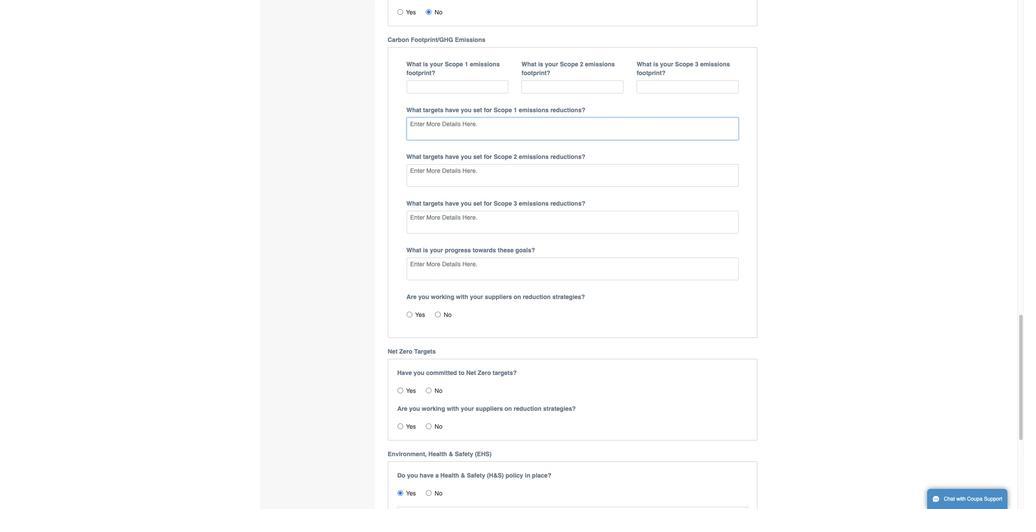 Task type: locate. For each thing, give the bounding box(es) containing it.
suppliers
[[485, 293, 512, 300], [476, 405, 503, 412]]

health right the a
[[441, 472, 459, 479]]

0 vertical spatial 3
[[695, 61, 699, 68]]

1 horizontal spatial 2
[[580, 61, 584, 68]]

what for what is your scope 3 emissions footprint?
[[637, 61, 652, 68]]

2 vertical spatial set
[[474, 200, 482, 207]]

footprint? down footprint/ghg
[[407, 69, 436, 76]]

0 vertical spatial 1
[[465, 61, 468, 68]]

have for do you have a health & safety (h&s) policy in place?
[[420, 472, 434, 479]]

towards
[[473, 247, 496, 254]]

1 vertical spatial 2
[[514, 153, 517, 160]]

what
[[407, 61, 422, 68], [522, 61, 537, 68], [637, 61, 652, 68], [407, 107, 422, 114], [407, 153, 422, 160], [407, 200, 422, 207], [407, 247, 422, 254]]

emissions up what targets have you set for scope 2 emissions reductions? text box
[[519, 153, 549, 160]]

safety
[[455, 451, 473, 458], [467, 472, 485, 479]]

no
[[435, 9, 443, 16], [444, 311, 452, 318], [435, 387, 443, 394], [435, 423, 443, 430], [435, 490, 443, 497]]

emissions up what is your scope 2 emissions footprint? text box
[[585, 61, 615, 68]]

with
[[456, 293, 468, 300], [447, 405, 459, 412], [957, 496, 966, 502]]

what targets have you set for scope 1 emissions reductions?
[[407, 107, 586, 114]]

what for what is your scope 1 emissions footprint?
[[407, 61, 422, 68]]

is
[[423, 61, 428, 68], [538, 61, 544, 68], [654, 61, 659, 68], [423, 247, 428, 254]]

& up do you have a health & safety (h&s) policy in place?
[[449, 451, 453, 458]]

targets
[[423, 107, 444, 114], [423, 153, 444, 160], [423, 200, 444, 207]]

&
[[449, 451, 453, 458], [461, 472, 465, 479]]

reductions? up what targets have you set for scope 3 emissions reductions? 'text field'
[[551, 200, 586, 207]]

is for what is your scope 2 emissions footprint?
[[538, 61, 544, 68]]

for
[[484, 107, 492, 114], [484, 153, 492, 160], [484, 200, 492, 207]]

3 set from the top
[[474, 200, 482, 207]]

3 for from the top
[[484, 200, 492, 207]]

1 vertical spatial for
[[484, 153, 492, 160]]

1 inside 'what is your scope 1 emissions footprint?'
[[465, 61, 468, 68]]

your inside "what is your scope 2 emissions footprint?"
[[545, 61, 559, 68]]

strategies?
[[553, 293, 585, 300], [543, 405, 576, 412]]

2 vertical spatial with
[[957, 496, 966, 502]]

a
[[436, 472, 439, 479]]

1 for from the top
[[484, 107, 492, 114]]

1 vertical spatial reductions?
[[551, 153, 586, 160]]

is inside what is your scope 3 emissions footprint?
[[654, 61, 659, 68]]

zero left targets?
[[478, 369, 491, 376]]

footprint?
[[407, 69, 436, 76], [522, 69, 551, 76], [637, 69, 666, 76]]

2 for from the top
[[484, 153, 492, 160]]

0 vertical spatial targets
[[423, 107, 444, 114]]

your inside what is your scope 3 emissions footprint?
[[660, 61, 674, 68]]

2 footprint? from the left
[[522, 69, 551, 76]]

0 vertical spatial are
[[407, 293, 417, 300]]

What is your Scope 2 emissions footprint? text field
[[522, 80, 624, 94]]

2 reductions? from the top
[[551, 153, 586, 160]]

chat with coupa support button
[[928, 489, 1008, 509]]

1 vertical spatial 3
[[514, 200, 517, 207]]

0 vertical spatial strategies?
[[553, 293, 585, 300]]

3 reductions? from the top
[[551, 200, 586, 207]]

what targets have you set for scope 2 emissions reductions?
[[407, 153, 586, 160]]

0 vertical spatial reductions?
[[551, 107, 586, 114]]

2 vertical spatial targets
[[423, 200, 444, 207]]

zero left targets in the left of the page
[[399, 348, 413, 355]]

footprint? up "what is your scope 3 emissions footprint?" text field
[[637, 69, 666, 76]]

1 vertical spatial safety
[[467, 472, 485, 479]]

set for 1
[[474, 107, 482, 114]]

& right the a
[[461, 472, 465, 479]]

set
[[474, 107, 482, 114], [474, 153, 482, 160], [474, 200, 482, 207]]

0 vertical spatial suppliers
[[485, 293, 512, 300]]

0 horizontal spatial 3
[[514, 200, 517, 207]]

2 horizontal spatial footprint?
[[637, 69, 666, 76]]

3 footprint? from the left
[[637, 69, 666, 76]]

what inside "what is your scope 2 emissions footprint?"
[[522, 61, 537, 68]]

yes down have
[[406, 387, 416, 394]]

is inside 'what is your scope 1 emissions footprint?'
[[423, 61, 428, 68]]

is down footprint/ghg
[[423, 61, 428, 68]]

emissions inside "what is your scope 2 emissions footprint?"
[[585, 61, 615, 68]]

what is your progress towards these goals?
[[407, 247, 535, 254]]

net
[[388, 348, 398, 355], [466, 369, 476, 376]]

footprint? inside "what is your scope 2 emissions footprint?"
[[522, 69, 551, 76]]

net right to
[[466, 369, 476, 376]]

yes up environment,
[[406, 423, 416, 430]]

is left progress
[[423, 247, 428, 254]]

0 vertical spatial for
[[484, 107, 492, 114]]

0 horizontal spatial footprint?
[[407, 69, 436, 76]]

are you working with your suppliers on reduction strategies?
[[407, 293, 585, 300], [397, 405, 576, 412]]

your inside 'what is your scope 1 emissions footprint?'
[[430, 61, 443, 68]]

have you committed to net zero targets?
[[397, 369, 517, 376]]

are
[[407, 293, 417, 300], [397, 405, 408, 412]]

reductions? for what targets have you set for scope 2 emissions reductions?
[[551, 153, 586, 160]]

None radio
[[426, 9, 432, 15], [407, 312, 412, 317], [435, 312, 441, 317], [397, 388, 403, 393], [426, 388, 432, 393], [426, 490, 432, 496], [426, 9, 432, 15], [407, 312, 412, 317], [435, 312, 441, 317], [397, 388, 403, 393], [426, 388, 432, 393], [426, 490, 432, 496]]

coupa
[[968, 496, 983, 502]]

place?
[[532, 472, 552, 479]]

1 horizontal spatial footprint?
[[522, 69, 551, 76]]

reductions? up what targets have you set for scope 1 emissions reductions? text box
[[551, 107, 586, 114]]

have
[[445, 107, 459, 114], [445, 153, 459, 160], [445, 200, 459, 207], [420, 472, 434, 479]]

footprint? up what is your scope 2 emissions footprint? text box
[[522, 69, 551, 76]]

1 reductions? from the top
[[551, 107, 586, 114]]

carbon footprint/ghg emissions
[[388, 36, 486, 43]]

1 horizontal spatial net
[[466, 369, 476, 376]]

is for what is your scope 3 emissions footprint?
[[654, 61, 659, 68]]

1 vertical spatial 1
[[514, 107, 517, 114]]

have for what targets have you set for scope 2 emissions reductions?
[[445, 153, 459, 160]]

1 vertical spatial with
[[447, 405, 459, 412]]

what is your scope 3 emissions footprint?
[[637, 61, 730, 76]]

1 horizontal spatial zero
[[478, 369, 491, 376]]

reductions?
[[551, 107, 586, 114], [551, 153, 586, 160], [551, 200, 586, 207]]

1 vertical spatial targets
[[423, 153, 444, 160]]

you
[[461, 107, 472, 114], [461, 153, 472, 160], [461, 200, 472, 207], [419, 293, 429, 300], [414, 369, 425, 376], [409, 405, 420, 412], [407, 472, 418, 479]]

what inside 'what is your scope 1 emissions footprint?'
[[407, 61, 422, 68]]

1 footprint? from the left
[[407, 69, 436, 76]]

0 horizontal spatial &
[[449, 451, 453, 458]]

reductions? up what targets have you set for scope 2 emissions reductions? text box
[[551, 153, 586, 160]]

None radio
[[397, 9, 403, 15], [397, 424, 403, 429], [426, 424, 432, 429], [397, 490, 403, 496], [397, 9, 403, 15], [397, 424, 403, 429], [426, 424, 432, 429], [397, 490, 403, 496]]

scope
[[445, 61, 463, 68], [560, 61, 579, 68], [675, 61, 694, 68], [494, 107, 512, 114], [494, 153, 512, 160], [494, 200, 512, 207]]

0 vertical spatial on
[[514, 293, 521, 300]]

emissions up "what is your scope 3 emissions footprint?" text field
[[701, 61, 730, 68]]

0 vertical spatial &
[[449, 451, 453, 458]]

what for what is your scope 2 emissions footprint?
[[522, 61, 537, 68]]

1 vertical spatial net
[[466, 369, 476, 376]]

is inside "what is your scope 2 emissions footprint?"
[[538, 61, 544, 68]]

0 horizontal spatial 1
[[465, 61, 468, 68]]

1 horizontal spatial &
[[461, 472, 465, 479]]

0 vertical spatial zero
[[399, 348, 413, 355]]

2
[[580, 61, 584, 68], [514, 153, 517, 160]]

yes
[[406, 9, 416, 16], [415, 311, 425, 318], [406, 387, 416, 394], [406, 423, 416, 430], [406, 490, 416, 497]]

2 vertical spatial for
[[484, 200, 492, 207]]

safety left (h&s)
[[467, 472, 485, 479]]

with inside button
[[957, 496, 966, 502]]

carbon
[[388, 36, 409, 43]]

1 vertical spatial set
[[474, 153, 482, 160]]

2 set from the top
[[474, 153, 482, 160]]

targets for what targets have you set for scope 2 emissions reductions?
[[423, 153, 444, 160]]

0 vertical spatial set
[[474, 107, 482, 114]]

scope inside what is your scope 3 emissions footprint?
[[675, 61, 694, 68]]

0 vertical spatial working
[[431, 293, 455, 300]]

working
[[431, 293, 455, 300], [422, 405, 445, 412]]

to
[[459, 369, 465, 376]]

emissions down emissions
[[470, 61, 500, 68]]

emissions
[[470, 61, 500, 68], [585, 61, 615, 68], [701, 61, 730, 68], [519, 107, 549, 114], [519, 153, 549, 160], [519, 200, 549, 207]]

0 horizontal spatial net
[[388, 348, 398, 355]]

on
[[514, 293, 521, 300], [505, 405, 512, 412]]

footprint? inside 'what is your scope 1 emissions footprint?'
[[407, 69, 436, 76]]

2 targets from the top
[[423, 153, 444, 160]]

reduction
[[523, 293, 551, 300], [514, 405, 542, 412]]

what for what targets have you set for scope 3 emissions reductions?
[[407, 200, 422, 207]]

chat with coupa support
[[944, 496, 1003, 502]]

0 vertical spatial net
[[388, 348, 398, 355]]

do you have a health & safety (h&s) policy in place?
[[397, 472, 552, 479]]

is up what is your scope 2 emissions footprint? text box
[[538, 61, 544, 68]]

3 targets from the top
[[423, 200, 444, 207]]

1 set from the top
[[474, 107, 482, 114]]

for for 1
[[484, 107, 492, 114]]

is for what is your scope 1 emissions footprint?
[[423, 61, 428, 68]]

2 vertical spatial reductions?
[[551, 200, 586, 207]]

3
[[695, 61, 699, 68], [514, 200, 517, 207]]

emissions inside 'what is your scope 1 emissions footprint?'
[[470, 61, 500, 68]]

health
[[429, 451, 447, 458], [441, 472, 459, 479]]

what inside what is your scope 3 emissions footprint?
[[637, 61, 652, 68]]

0 vertical spatial 2
[[580, 61, 584, 68]]

is up "what is your scope 3 emissions footprint?" text field
[[654, 61, 659, 68]]

scope inside "what is your scope 2 emissions footprint?"
[[560, 61, 579, 68]]

zero
[[399, 348, 413, 355], [478, 369, 491, 376]]

for for 2
[[484, 153, 492, 160]]

for for 3
[[484, 200, 492, 207]]

1 targets from the top
[[423, 107, 444, 114]]

1 horizontal spatial 3
[[695, 61, 699, 68]]

have for what targets have you set for scope 3 emissions reductions?
[[445, 200, 459, 207]]

emissions up what targets have you set for scope 1 emissions reductions? text box
[[519, 107, 549, 114]]

1
[[465, 61, 468, 68], [514, 107, 517, 114]]

1 vertical spatial on
[[505, 405, 512, 412]]

health up the a
[[429, 451, 447, 458]]

targets for what targets have you set for scope 1 emissions reductions?
[[423, 107, 444, 114]]

safety left (ehs)
[[455, 451, 473, 458]]

footprint? inside what is your scope 3 emissions footprint?
[[637, 69, 666, 76]]

0 horizontal spatial on
[[505, 405, 512, 412]]

your
[[430, 61, 443, 68], [545, 61, 559, 68], [660, 61, 674, 68], [430, 247, 443, 254], [470, 293, 483, 300], [461, 405, 474, 412]]

net up have
[[388, 348, 398, 355]]



Task type: describe. For each thing, give the bounding box(es) containing it.
reductions? for what targets have you set for scope 1 emissions reductions?
[[551, 107, 586, 114]]

yes up carbon
[[406, 9, 416, 16]]

1 vertical spatial strategies?
[[543, 405, 576, 412]]

what for what is your progress towards these goals?
[[407, 247, 422, 254]]

emissions
[[455, 36, 486, 43]]

committed
[[426, 369, 457, 376]]

0 vertical spatial with
[[456, 293, 468, 300]]

your for what is your scope 1 emissions footprint?
[[430, 61, 443, 68]]

1 vertical spatial reduction
[[514, 405, 542, 412]]

environment,
[[388, 451, 427, 458]]

0 horizontal spatial zero
[[399, 348, 413, 355]]

your for what is your progress towards these goals?
[[430, 247, 443, 254]]

0 vertical spatial safety
[[455, 451, 473, 458]]

your for what is your scope 2 emissions footprint?
[[545, 61, 559, 68]]

1 vertical spatial zero
[[478, 369, 491, 376]]

chat
[[944, 496, 955, 502]]

0 vertical spatial reduction
[[523, 293, 551, 300]]

reductions? for what targets have you set for scope 3 emissions reductions?
[[551, 200, 586, 207]]

1 vertical spatial working
[[422, 405, 445, 412]]

0 vertical spatial are you working with your suppliers on reduction strategies?
[[407, 293, 585, 300]]

footprint? for what is your scope 3 emissions footprint?
[[637, 69, 666, 76]]

progress
[[445, 247, 471, 254]]

set for 2
[[474, 153, 482, 160]]

1 vertical spatial health
[[441, 472, 459, 479]]

1 horizontal spatial 1
[[514, 107, 517, 114]]

2 inside "what is your scope 2 emissions footprint?"
[[580, 61, 584, 68]]

1 horizontal spatial on
[[514, 293, 521, 300]]

do
[[397, 472, 406, 479]]

what is your scope 1 emissions footprint?
[[407, 61, 500, 76]]

in
[[525, 472, 531, 479]]

What is your Scope 3 emissions footprint? text field
[[637, 80, 739, 94]]

1 vertical spatial &
[[461, 472, 465, 479]]

emissions up what targets have you set for scope 3 emissions reductions? 'text field'
[[519, 200, 549, 207]]

What targets have you set for Scope 2 emissions reductions? text field
[[407, 164, 739, 187]]

(h&s)
[[487, 472, 504, 479]]

What is your Scope 1 emissions footprint? text field
[[407, 80, 509, 94]]

what is your scope 2 emissions footprint?
[[522, 61, 615, 76]]

0 horizontal spatial 2
[[514, 153, 517, 160]]

what targets have you set for scope 3 emissions reductions?
[[407, 200, 586, 207]]

What targets have you set for Scope 3 emissions reductions? text field
[[407, 211, 739, 234]]

3 inside what is your scope 3 emissions footprint?
[[695, 61, 699, 68]]

what for what targets have you set for scope 1 emissions reductions?
[[407, 107, 422, 114]]

yes down environment,
[[406, 490, 416, 497]]

support
[[985, 496, 1003, 502]]

scope inside 'what is your scope 1 emissions footprint?'
[[445, 61, 463, 68]]

targets?
[[493, 369, 517, 376]]

(ehs)
[[475, 451, 492, 458]]

footprint? for what is your scope 2 emissions footprint?
[[522, 69, 551, 76]]

1 vertical spatial suppliers
[[476, 405, 503, 412]]

set for 3
[[474, 200, 482, 207]]

What targets have you set for Scope 1 emissions reductions? text field
[[407, 118, 739, 140]]

what for what targets have you set for scope 2 emissions reductions?
[[407, 153, 422, 160]]

policy
[[506, 472, 523, 479]]

is for what is your progress towards these goals?
[[423, 247, 428, 254]]

targets for what targets have you set for scope 3 emissions reductions?
[[423, 200, 444, 207]]

footprint/ghg
[[411, 36, 453, 43]]

yes up targets in the left of the page
[[415, 311, 425, 318]]

footprint? for what is your scope 1 emissions footprint?
[[407, 69, 436, 76]]

your for what is your scope 3 emissions footprint?
[[660, 61, 674, 68]]

these
[[498, 247, 514, 254]]

goals?
[[516, 247, 535, 254]]

1 vertical spatial are
[[397, 405, 408, 412]]

1 vertical spatial are you working with your suppliers on reduction strategies?
[[397, 405, 576, 412]]

environment, health & safety (ehs)
[[388, 451, 492, 458]]

0 vertical spatial health
[[429, 451, 447, 458]]

net zero targets
[[388, 348, 436, 355]]

have for what targets have you set for scope 1 emissions reductions?
[[445, 107, 459, 114]]

emissions inside what is your scope 3 emissions footprint?
[[701, 61, 730, 68]]

targets
[[414, 348, 436, 355]]

What is your progress towards these goals? text field
[[407, 258, 739, 280]]

have
[[397, 369, 412, 376]]



Task type: vqa. For each thing, say whether or not it's contained in the screenshot.
Corporate
no



